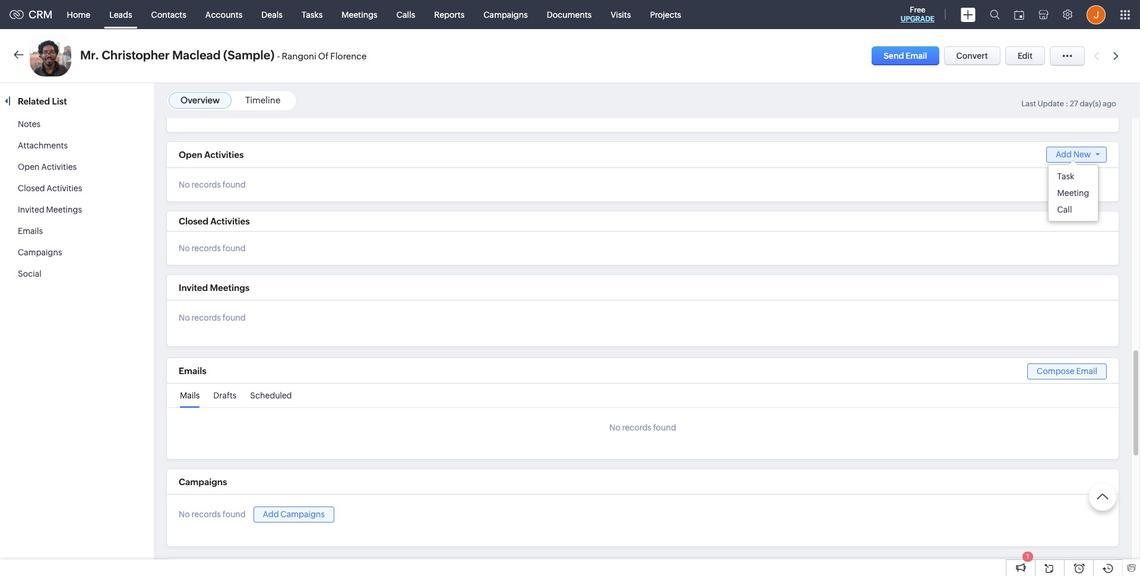 Task type: locate. For each thing, give the bounding box(es) containing it.
send email button
[[872, 46, 939, 65]]

1 horizontal spatial open
[[179, 150, 202, 160]]

campaigns inside the add campaigns link
[[280, 509, 325, 519]]

1 horizontal spatial closed activities
[[179, 216, 250, 226]]

call
[[1057, 205, 1072, 214]]

open down overview link
[[179, 150, 202, 160]]

previous record image
[[1094, 52, 1099, 60]]

0 vertical spatial campaigns link
[[474, 0, 537, 29]]

1 vertical spatial emails
[[179, 366, 206, 376]]

profile image
[[1087, 5, 1106, 24]]

1 vertical spatial open activities
[[18, 162, 77, 172]]

campaigns link right reports
[[474, 0, 537, 29]]

open
[[179, 150, 202, 160], [18, 162, 40, 172]]

mr.
[[80, 48, 99, 62]]

mr. christopher maclead (sample) - rangoni of florence
[[80, 48, 367, 62]]

2 vertical spatial meetings
[[210, 283, 250, 293]]

projects link
[[641, 0, 691, 29]]

0 vertical spatial emails
[[18, 226, 43, 236]]

0 horizontal spatial closed
[[18, 183, 45, 193]]

1 horizontal spatial invited meetings
[[179, 283, 250, 293]]

0 vertical spatial email
[[906, 51, 927, 61]]

1 vertical spatial closed
[[179, 216, 208, 226]]

of
[[318, 51, 329, 61]]

1
[[1027, 553, 1029, 560]]

edit
[[1018, 51, 1033, 61]]

records
[[192, 180, 221, 189], [192, 243, 221, 253], [192, 313, 221, 323], [622, 423, 652, 432], [192, 510, 221, 519]]

open down attachments
[[18, 162, 40, 172]]

overview link
[[181, 95, 220, 105]]

1 vertical spatial email
[[1076, 366, 1097, 376]]

0 vertical spatial invited meetings
[[18, 205, 82, 214]]

0 horizontal spatial invited meetings
[[18, 205, 82, 214]]

edit button
[[1005, 46, 1045, 65]]

documents
[[547, 10, 592, 19]]

campaigns link
[[474, 0, 537, 29], [18, 248, 62, 257]]

0 horizontal spatial emails
[[18, 226, 43, 236]]

27
[[1070, 99, 1078, 108]]

tasks link
[[292, 0, 332, 29]]

invited
[[18, 205, 44, 214], [179, 283, 208, 293]]

campaigns
[[484, 10, 528, 19], [18, 248, 62, 257], [179, 477, 227, 487], [280, 509, 325, 519]]

calls link
[[387, 0, 425, 29]]

(sample)
[[223, 48, 275, 62]]

search image
[[990, 10, 1000, 20]]

0 horizontal spatial add
[[263, 509, 279, 519]]

0 vertical spatial closed
[[18, 183, 45, 193]]

1 vertical spatial open
[[18, 162, 40, 172]]

activities
[[204, 150, 244, 160], [41, 162, 77, 172], [47, 183, 82, 193], [210, 216, 250, 226]]

day(s)
[[1080, 99, 1101, 108]]

update
[[1038, 99, 1064, 108]]

1 horizontal spatial invited
[[179, 283, 208, 293]]

0 horizontal spatial email
[[906, 51, 927, 61]]

found
[[223, 180, 246, 189], [223, 243, 246, 253], [223, 313, 246, 323], [653, 423, 676, 432], [223, 510, 246, 519]]

new
[[1073, 150, 1091, 159]]

mails
[[180, 391, 200, 400]]

leads link
[[100, 0, 142, 29]]

drafts
[[213, 391, 237, 400]]

overview
[[181, 95, 220, 105]]

closed activities
[[18, 183, 82, 193], [179, 216, 250, 226]]

leads
[[109, 10, 132, 19]]

emails
[[18, 226, 43, 236], [179, 366, 206, 376]]

florence
[[330, 51, 367, 61]]

email right send
[[906, 51, 927, 61]]

campaigns link down emails link
[[18, 248, 62, 257]]

0 horizontal spatial campaigns link
[[18, 248, 62, 257]]

scheduled
[[250, 391, 292, 400]]

emails up mails
[[179, 366, 206, 376]]

contacts link
[[142, 0, 196, 29]]

emails down 'invited meetings' link at the left top of the page
[[18, 226, 43, 236]]

0 horizontal spatial invited
[[18, 205, 44, 214]]

email right "compose"
[[1076, 366, 1097, 376]]

0 vertical spatial closed activities
[[18, 183, 82, 193]]

meetings
[[342, 10, 378, 19], [46, 205, 82, 214], [210, 283, 250, 293]]

create menu element
[[954, 0, 983, 29]]

open activities link
[[18, 162, 77, 172]]

1 vertical spatial meetings
[[46, 205, 82, 214]]

send email
[[884, 51, 927, 61]]

no records found
[[179, 180, 246, 189], [179, 243, 246, 253], [179, 313, 246, 323], [609, 423, 676, 432], [179, 510, 246, 519]]

rangoni
[[282, 51, 316, 61]]

invited meetings
[[18, 205, 82, 214], [179, 283, 250, 293]]

last update : 27 day(s) ago
[[1021, 99, 1116, 108]]

create menu image
[[961, 7, 976, 22]]

send
[[884, 51, 904, 61]]

email
[[906, 51, 927, 61], [1076, 366, 1097, 376]]

0 vertical spatial open activities
[[179, 150, 244, 160]]

1 horizontal spatial closed
[[179, 216, 208, 226]]

open activities down overview link
[[179, 150, 244, 160]]

open activities
[[179, 150, 244, 160], [18, 162, 77, 172]]

closed
[[18, 183, 45, 193], [179, 216, 208, 226]]

0 vertical spatial add
[[1056, 150, 1072, 159]]

convert button
[[944, 46, 1001, 65]]

1 horizontal spatial add
[[1056, 150, 1072, 159]]

timeline
[[245, 95, 280, 105]]

1 vertical spatial add
[[263, 509, 279, 519]]

notes link
[[18, 119, 41, 129]]

add
[[1056, 150, 1072, 159], [263, 509, 279, 519]]

1 horizontal spatial open activities
[[179, 150, 244, 160]]

email for send email
[[906, 51, 927, 61]]

no
[[179, 180, 190, 189], [179, 243, 190, 253], [179, 313, 190, 323], [609, 423, 620, 432], [179, 510, 190, 519]]

1 vertical spatial closed activities
[[179, 216, 250, 226]]

:
[[1066, 99, 1068, 108]]

email inside button
[[906, 51, 927, 61]]

0 vertical spatial meetings
[[342, 10, 378, 19]]

meeting
[[1057, 188, 1089, 198]]

1 horizontal spatial email
[[1076, 366, 1097, 376]]

open activities up 'closed activities' link
[[18, 162, 77, 172]]

1 horizontal spatial emails
[[179, 366, 206, 376]]

related list
[[18, 96, 69, 106]]

reports
[[434, 10, 465, 19]]

related
[[18, 96, 50, 106]]

notes
[[18, 119, 41, 129]]

deals link
[[252, 0, 292, 29]]

1 horizontal spatial meetings
[[210, 283, 250, 293]]

0 horizontal spatial open activities
[[18, 162, 77, 172]]

1 vertical spatial invited
[[179, 283, 208, 293]]



Task type: describe. For each thing, give the bounding box(es) containing it.
social
[[18, 269, 41, 279]]

home link
[[57, 0, 100, 29]]

attachments
[[18, 141, 68, 150]]

invited meetings link
[[18, 205, 82, 214]]

closed activities link
[[18, 183, 82, 193]]

1 vertical spatial invited meetings
[[179, 283, 250, 293]]

2 horizontal spatial meetings
[[342, 10, 378, 19]]

next record image
[[1113, 52, 1121, 60]]

free upgrade
[[901, 5, 935, 23]]

0 horizontal spatial meetings
[[46, 205, 82, 214]]

christopher
[[102, 48, 170, 62]]

crm
[[29, 8, 53, 21]]

contacts
[[151, 10, 186, 19]]

ago
[[1103, 99, 1116, 108]]

accounts
[[205, 10, 242, 19]]

add for add campaigns
[[263, 509, 279, 519]]

1 horizontal spatial campaigns link
[[474, 0, 537, 29]]

last
[[1021, 99, 1036, 108]]

crm link
[[10, 8, 53, 21]]

calls
[[397, 10, 415, 19]]

projects
[[650, 10, 681, 19]]

timeline link
[[245, 95, 280, 105]]

upgrade
[[901, 15, 935, 23]]

tasks
[[302, 10, 323, 19]]

documents link
[[537, 0, 601, 29]]

0 horizontal spatial open
[[18, 162, 40, 172]]

free
[[910, 5, 925, 14]]

calendar image
[[1014, 10, 1024, 19]]

add campaigns link
[[253, 506, 334, 522]]

profile element
[[1080, 0, 1113, 29]]

list
[[52, 96, 67, 106]]

visits link
[[601, 0, 641, 29]]

task
[[1057, 172, 1074, 181]]

search element
[[983, 0, 1007, 29]]

1 vertical spatial campaigns link
[[18, 248, 62, 257]]

meetings link
[[332, 0, 387, 29]]

visits
[[611, 10, 631, 19]]

accounts link
[[196, 0, 252, 29]]

add campaigns
[[263, 509, 325, 519]]

0 vertical spatial open
[[179, 150, 202, 160]]

email for compose email
[[1076, 366, 1097, 376]]

reports link
[[425, 0, 474, 29]]

0 horizontal spatial closed activities
[[18, 183, 82, 193]]

home
[[67, 10, 90, 19]]

social link
[[18, 269, 41, 279]]

add for add new
[[1056, 150, 1072, 159]]

maclead
[[172, 48, 221, 62]]

-
[[277, 51, 280, 61]]

attachments link
[[18, 141, 68, 150]]

0 vertical spatial invited
[[18, 205, 44, 214]]

campaigns inside campaigns 'link'
[[484, 10, 528, 19]]

emails link
[[18, 226, 43, 236]]

add new
[[1056, 150, 1091, 159]]

compose email
[[1037, 366, 1097, 376]]

compose
[[1037, 366, 1075, 376]]

deals
[[261, 10, 283, 19]]

convert
[[956, 51, 988, 61]]



Task type: vqa. For each thing, say whether or not it's contained in the screenshot.
Campaigns Link to the left
yes



